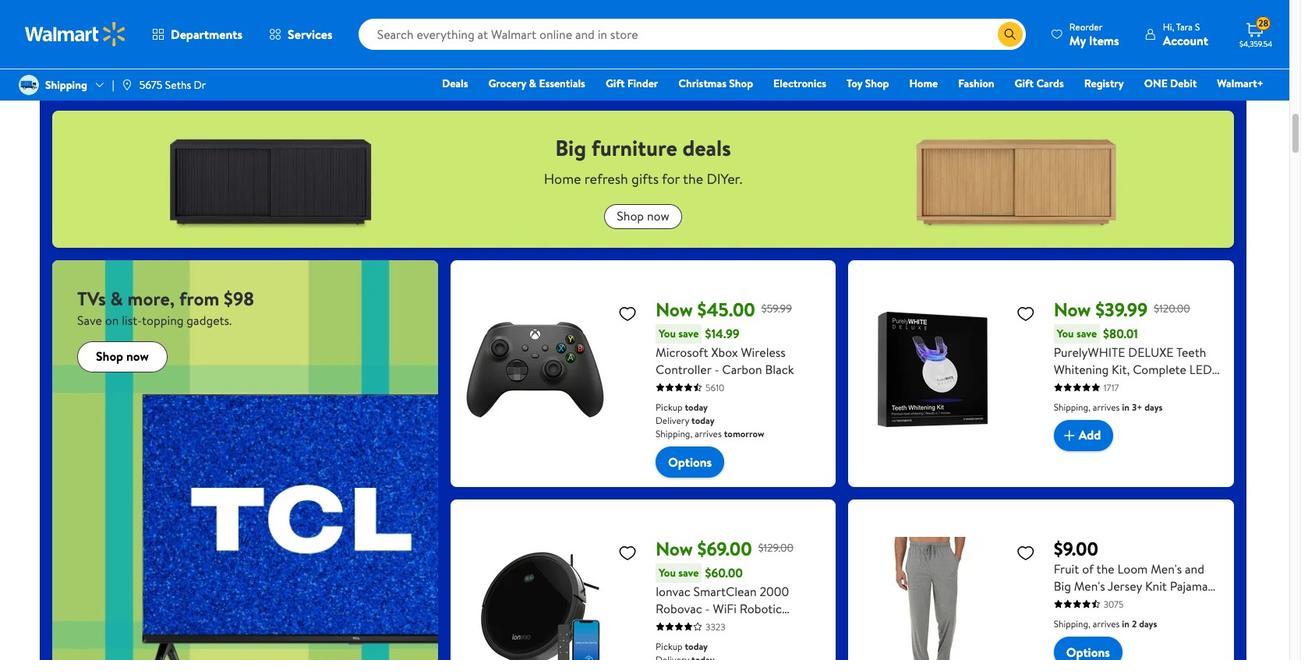 Task type: locate. For each thing, give the bounding box(es) containing it.
purelywhite
[[1054, 344, 1126, 361]]

the right of
[[1097, 560, 1115, 578]]

0 horizontal spatial shop now
[[96, 348, 149, 365]]

you
[[659, 326, 676, 341], [1057, 326, 1074, 341], [659, 565, 676, 581]]

dr
[[194, 77, 206, 93]]

in
[[1192, 395, 1202, 412]]

2000
[[760, 583, 789, 600]]

shop now button down list-
[[77, 341, 168, 373]]

pickup inside pickup today delivery today shipping, arrives tomorrow
[[656, 401, 683, 414]]

1 horizontal spatial shop now
[[617, 208, 670, 225]]

gift cards
[[1015, 76, 1064, 91]]

0 horizontal spatial shop now button
[[77, 341, 168, 373]]

1 vertical spatial shop now
[[96, 348, 149, 365]]

wifi
[[713, 600, 737, 617]]

gift left finder
[[606, 76, 625, 91]]

1 horizontal spatial &
[[529, 76, 537, 91]]

1 horizontal spatial add
[[681, 38, 703, 55]]

 image for 5675 seths dr
[[121, 79, 133, 91]]

tomorrow
[[326, 22, 366, 35], [724, 427, 765, 440]]

add to cart image up the christmas
[[662, 37, 681, 56]]

shipping, arrives in 3+ days
[[1054, 401, 1163, 414]]

now for now $45.00
[[656, 296, 693, 323]]

 image right |
[[121, 79, 133, 91]]

save up microsoft
[[679, 326, 699, 341]]

0 vertical spatial shop now button
[[605, 204, 682, 229]]

one debit
[[1145, 76, 1198, 91]]

1 horizontal spatial shop now button
[[605, 204, 682, 229]]

christmas
[[679, 76, 727, 91]]

1 horizontal spatial tomorrow
[[724, 427, 765, 440]]

shipping, arrives tomorrow
[[258, 22, 366, 35]]

0 vertical spatial teeth
[[1177, 344, 1207, 361]]

you inside you save $80.01 purelywhite deluxe teeth whitening kit, complete led teeth whitening, 15+ treatments, whiter smile in 7 minutes
[[1057, 326, 1074, 341]]

1 horizontal spatial  image
[[121, 79, 133, 91]]

1 vertical spatial home
[[544, 169, 581, 188]]

shop now down list-
[[96, 348, 149, 365]]

teeth
[[1177, 344, 1207, 361], [1054, 378, 1084, 395]]

robotic
[[740, 600, 782, 617]]

gadgets.
[[187, 312, 232, 329]]

deals
[[442, 76, 468, 91]]

grocery
[[489, 76, 527, 91]]

shipping, arrives in 2 days up the christmas
[[656, 11, 760, 25]]

1 vertical spatial shipping, arrives in 2 days
[[1054, 617, 1158, 631]]

add to cart image for in 2 days
[[662, 37, 681, 56]]

add to cart image for shipping, arrives
[[264, 47, 283, 66]]

add to favorites list, purelywhite deluxe teeth whitening kit, complete led teeth whitening, 15+ treatments, whiter smile in 7 minutes image
[[1017, 304, 1036, 323]]

in
[[724, 11, 732, 25], [1123, 401, 1130, 414], [1123, 617, 1130, 631]]

reorder
[[1070, 20, 1103, 33]]

grocery & essentials link
[[482, 75, 593, 92]]

5675 seths dr
[[139, 77, 206, 93]]

1 vertical spatial -
[[705, 600, 710, 617]]

3+
[[1132, 401, 1143, 414]]

men's up 3075
[[1075, 578, 1106, 595]]

walmart+ link
[[1211, 75, 1271, 92]]

shipping, up add to cart icon
[[1054, 401, 1091, 414]]

0 horizontal spatial teeth
[[1054, 378, 1084, 395]]

now down list-
[[126, 348, 149, 365]]

days down 6xl
[[1140, 617, 1158, 631]]

1 gift from the left
[[606, 76, 625, 91]]

now up the purelywhite at bottom right
[[1054, 296, 1091, 323]]

carbon
[[723, 361, 763, 378]]

smartclean
[[694, 583, 757, 600]]

you save $14.99 microsoft xbox wireless controller - carbon black
[[656, 325, 794, 378]]

today down the with
[[685, 640, 708, 653]]

options
[[668, 454, 712, 471]]

add button up the christmas
[[656, 31, 716, 62]]

you up the purelywhite at bottom right
[[1057, 326, 1074, 341]]

$9.00 fruit of the loom men's and big men's jersey knit pajama pants, sizes s-6xl
[[1054, 536, 1209, 612]]

0 vertical spatial home
[[910, 76, 938, 91]]

0 vertical spatial in
[[724, 11, 732, 25]]

in up christmas shop link
[[724, 11, 732, 25]]

- inside you save $14.99 microsoft xbox wireless controller - carbon black
[[715, 361, 720, 378]]

1 horizontal spatial big
[[1054, 578, 1072, 595]]

shipping, up options
[[656, 427, 693, 440]]

0 vertical spatial 2
[[734, 11, 739, 25]]

& for grocery
[[529, 76, 537, 91]]

0 horizontal spatial men's
[[1075, 578, 1106, 595]]

shipping, down 'pants,'
[[1054, 617, 1091, 631]]

jersey
[[1108, 578, 1143, 595]]

0 vertical spatial tomorrow
[[326, 22, 366, 35]]

0 horizontal spatial big
[[555, 132, 587, 163]]

Search search field
[[359, 19, 1026, 50]]

walmart+
[[1218, 76, 1264, 91]]

today for pickup today delivery today shipping, arrives tomorrow
[[685, 401, 708, 414]]

1 vertical spatial tomorrow
[[724, 427, 765, 440]]

2 up christmas shop link
[[734, 11, 739, 25]]

days right 3+
[[1145, 401, 1163, 414]]

save for $45.00
[[679, 326, 699, 341]]

1 vertical spatial now
[[126, 348, 149, 365]]

1 vertical spatial the
[[1097, 560, 1115, 578]]

&
[[529, 76, 537, 91], [110, 285, 123, 312]]

0 vertical spatial now
[[647, 208, 670, 225]]

in left 3+
[[1123, 401, 1130, 414]]

men's left and
[[1151, 560, 1183, 578]]

add down treatments,
[[1079, 427, 1101, 444]]

0 horizontal spatial &
[[110, 285, 123, 312]]

treatments,
[[1054, 395, 1118, 412]]

you up ionvac
[[659, 565, 676, 581]]

0 horizontal spatial add to cart image
[[264, 47, 283, 66]]

black
[[766, 361, 794, 378]]

2 horizontal spatial add button
[[1054, 420, 1114, 451]]

add button
[[656, 31, 716, 62], [258, 41, 317, 72], [1054, 420, 1114, 451]]

0 horizontal spatial gift
[[606, 76, 625, 91]]

1 vertical spatial &
[[110, 285, 123, 312]]

pickup down vacuum
[[656, 640, 683, 653]]

wireless
[[741, 344, 786, 361]]

today down 5610 on the right bottom of the page
[[685, 401, 708, 414]]

big up refresh
[[555, 132, 587, 163]]

big inside big furniture deals home refresh gifts for the diyer.
[[555, 132, 587, 163]]

items
[[1089, 32, 1120, 49]]

days up christmas shop
[[741, 11, 760, 25]]

save inside you save $14.99 microsoft xbox wireless controller - carbon black
[[679, 326, 699, 341]]

0 vertical spatial days
[[741, 11, 760, 25]]

whiter
[[1121, 395, 1157, 412]]

1 horizontal spatial gift
[[1015, 76, 1034, 91]]

1 horizontal spatial shipping, arrives in 2 days
[[1054, 617, 1158, 631]]

- inside 'you save $60.00 ionvac smartclean 2000 robovac - wifi robotic vacuum with app/remote control, new'
[[705, 600, 710, 617]]

shipping, arrives in 2 days
[[656, 11, 760, 25], [1054, 617, 1158, 631]]

home link
[[903, 75, 945, 92]]

save up the purelywhite at bottom right
[[1077, 326, 1097, 341]]

in down s-
[[1123, 617, 1130, 631]]

0 vertical spatial -
[[715, 361, 720, 378]]

toy shop
[[847, 76, 890, 91]]

now up microsoft
[[656, 296, 693, 323]]

0 vertical spatial &
[[529, 76, 537, 91]]

big left of
[[1054, 578, 1072, 595]]

now down for
[[647, 208, 670, 225]]

2 horizontal spatial add
[[1079, 427, 1101, 444]]

1 horizontal spatial add to cart image
[[662, 37, 681, 56]]

add to cart image
[[1060, 426, 1079, 445]]

now
[[656, 296, 693, 323], [1054, 296, 1091, 323], [656, 536, 693, 562]]

complete
[[1133, 361, 1187, 378]]

 image
[[19, 75, 39, 95], [121, 79, 133, 91]]

1 horizontal spatial add button
[[656, 31, 716, 62]]

s
[[1196, 20, 1201, 33]]

0 horizontal spatial now
[[126, 348, 149, 365]]

shipping
[[45, 77, 87, 93]]

shipping, arrives in 2 days down sizes on the right bottom
[[1054, 617, 1158, 631]]

add down services
[[283, 48, 305, 65]]

1 vertical spatial 2
[[1132, 617, 1137, 631]]

1 vertical spatial shop now button
[[77, 341, 168, 373]]

add button down shipping, arrives tomorrow
[[258, 41, 317, 72]]

shop now for &
[[96, 348, 149, 365]]

of
[[1083, 560, 1094, 578]]

add to cart image
[[662, 37, 681, 56], [264, 47, 283, 66]]

gift left the cards
[[1015, 76, 1034, 91]]

controller
[[656, 361, 712, 378]]

more,
[[128, 285, 175, 312]]

now for &
[[126, 348, 149, 365]]

& right tvs
[[110, 285, 123, 312]]

home left refresh
[[544, 169, 581, 188]]

1 horizontal spatial the
[[1097, 560, 1115, 578]]

0 vertical spatial shipping, arrives in 2 days
[[656, 11, 760, 25]]

0 horizontal spatial the
[[683, 169, 704, 188]]

home left the 'fashion'
[[910, 76, 938, 91]]

services button
[[256, 16, 346, 53]]

you up microsoft
[[659, 326, 676, 341]]

tomorrow inside pickup today delivery today shipping, arrives tomorrow
[[724, 427, 765, 440]]

teeth right "deluxe" at the bottom right
[[1177, 344, 1207, 361]]

robovac
[[656, 600, 703, 617]]

minutes
[[1054, 412, 1097, 429]]

pickup for pickup today
[[656, 640, 683, 653]]

save inside you save $80.01 purelywhite deluxe teeth whitening kit, complete led teeth whitening, 15+ treatments, whiter smile in 7 minutes
[[1077, 326, 1097, 341]]

1 vertical spatial in
[[1123, 401, 1130, 414]]

add for shipping, arrives
[[283, 48, 305, 65]]

2 gift from the left
[[1015, 76, 1034, 91]]

1 pickup from the top
[[656, 401, 683, 414]]

1 vertical spatial big
[[1054, 578, 1072, 595]]

0 horizontal spatial  image
[[19, 75, 39, 95]]

now up ionvac
[[656, 536, 693, 562]]

0 vertical spatial shop now
[[617, 208, 670, 225]]

add to cart image down shipping, arrives tomorrow
[[264, 47, 283, 66]]

control,
[[656, 635, 701, 652]]

2 pickup from the top
[[656, 640, 683, 653]]

1 vertical spatial days
[[1145, 401, 1163, 414]]

0 horizontal spatial tomorrow
[[326, 22, 366, 35]]

7
[[1205, 395, 1212, 412]]

save inside 'you save $60.00 ionvac smartclean 2000 robovac - wifi robotic vacuum with app/remote control, new'
[[679, 565, 699, 581]]

0 horizontal spatial 2
[[734, 11, 739, 25]]

1 horizontal spatial teeth
[[1177, 344, 1207, 361]]

for
[[662, 169, 680, 188]]

1 horizontal spatial -
[[715, 361, 720, 378]]

shop now button
[[605, 204, 682, 229], [77, 341, 168, 373]]

& inside tvs & more, from $98 save on list-topping gadgets.
[[110, 285, 123, 312]]

reorder my items
[[1070, 20, 1120, 49]]

teeth up minutes
[[1054, 378, 1084, 395]]

0 vertical spatial big
[[555, 132, 587, 163]]

0 horizontal spatial add
[[283, 48, 305, 65]]

tara
[[1177, 20, 1193, 33]]

you inside you save $14.99 microsoft xbox wireless controller - carbon black
[[659, 326, 676, 341]]

fashion link
[[952, 75, 1002, 92]]

 image left shipping
[[19, 75, 39, 95]]

- up 5610 on the right bottom of the page
[[715, 361, 720, 378]]

- for wifi
[[705, 600, 710, 617]]

0 horizontal spatial shipping, arrives in 2 days
[[656, 11, 760, 25]]

new
[[704, 635, 728, 652]]

add button for in 2 days
[[656, 31, 716, 62]]

- left wifi
[[705, 600, 710, 617]]

$59.99
[[762, 301, 792, 317]]

& right grocery
[[529, 76, 537, 91]]

pickup
[[656, 401, 683, 414], [656, 640, 683, 653]]

1 horizontal spatial 2
[[1132, 617, 1137, 631]]

save up ionvac
[[679, 565, 699, 581]]

0 horizontal spatial home
[[544, 169, 581, 188]]

shop now down gifts
[[617, 208, 670, 225]]

1 horizontal spatial now
[[647, 208, 670, 225]]

pickup down controller
[[656, 401, 683, 414]]

0 vertical spatial pickup
[[656, 401, 683, 414]]

today for pickup today
[[685, 640, 708, 653]]

0 horizontal spatial -
[[705, 600, 710, 617]]

shop now button down gifts
[[605, 204, 682, 229]]

shop down on
[[96, 348, 123, 365]]

you save $80.01 purelywhite deluxe teeth whitening kit, complete led teeth whitening, 15+ treatments, whiter smile in 7 minutes
[[1054, 325, 1213, 429]]

add up the christmas
[[681, 38, 703, 55]]

gift for gift finder
[[606, 76, 625, 91]]

- for carbon
[[715, 361, 720, 378]]

$60.00
[[705, 565, 743, 582]]

s-
[[1119, 595, 1130, 612]]

account
[[1163, 32, 1209, 49]]

departments button
[[139, 16, 256, 53]]

2 down 6xl
[[1132, 617, 1137, 631]]

0 vertical spatial the
[[683, 169, 704, 188]]

walmart image
[[25, 22, 126, 47]]

add to favorites list, fruit of the loom men's and big men's jersey knit pajama pants, sizes s-6xl image
[[1017, 543, 1036, 563]]

the right for
[[683, 169, 704, 188]]

microsoft
[[656, 344, 709, 361]]

gift finder
[[606, 76, 659, 91]]

registry
[[1085, 76, 1124, 91]]

& inside grocery & essentials link
[[529, 76, 537, 91]]

and
[[1186, 560, 1205, 578]]

0 horizontal spatial add button
[[258, 41, 317, 72]]

-
[[715, 361, 720, 378], [705, 600, 710, 617]]

add button down treatments,
[[1054, 420, 1114, 451]]

1 vertical spatial pickup
[[656, 640, 683, 653]]



Task type: vqa. For each thing, say whether or not it's contained in the screenshot.
'Add' button for in 2 days
yes



Task type: describe. For each thing, give the bounding box(es) containing it.
pickup today
[[656, 640, 708, 653]]

my
[[1070, 32, 1087, 49]]

save for $39.99
[[1077, 326, 1097, 341]]

loom
[[1118, 560, 1148, 578]]

save
[[77, 312, 102, 329]]

1 horizontal spatial men's
[[1151, 560, 1183, 578]]

christmas shop
[[679, 76, 754, 91]]

add to favorites list, microsoft xbox wireless controller - carbon black image
[[619, 304, 637, 323]]

whitening
[[1054, 361, 1109, 378]]

add for in 2 days
[[681, 38, 703, 55]]

shipping, up the christmas
[[656, 11, 693, 25]]

pickup today delivery today shipping, arrives tomorrow
[[656, 401, 765, 440]]

the inside $9.00 fruit of the loom men's and big men's jersey knit pajama pants, sizes s-6xl
[[1097, 560, 1115, 578]]

electronics
[[774, 76, 827, 91]]

diyer.
[[707, 169, 743, 188]]

hi,
[[1163, 20, 1175, 33]]

deals
[[683, 132, 731, 163]]

essentials
[[539, 76, 586, 91]]

2 vertical spatial days
[[1140, 617, 1158, 631]]

|
[[112, 77, 114, 93]]

1 vertical spatial teeth
[[1054, 378, 1084, 395]]

hi, tara s account
[[1163, 20, 1209, 49]]

the inside big furniture deals home refresh gifts for the diyer.
[[683, 169, 704, 188]]

28
[[1259, 17, 1269, 30]]

5675
[[139, 77, 163, 93]]

$129.00
[[759, 540, 794, 556]]

now for now $69.00
[[656, 536, 693, 562]]

big furniture deals home refresh gifts for the diyer.
[[544, 132, 743, 188]]

electronics link
[[767, 75, 834, 92]]

xbox
[[712, 344, 738, 361]]

$14.99
[[705, 325, 740, 342]]

shipping, inside pickup today delivery today shipping, arrives tomorrow
[[656, 427, 693, 440]]

finder
[[628, 76, 659, 91]]

cards
[[1037, 76, 1064, 91]]

$69.00
[[698, 536, 752, 562]]

& for tvs
[[110, 285, 123, 312]]

shop right the christmas
[[730, 76, 754, 91]]

shop now for furniture
[[617, 208, 670, 225]]

big inside $9.00 fruit of the loom men's and big men's jersey knit pajama pants, sizes s-6xl
[[1054, 578, 1072, 595]]

gift cards link
[[1008, 75, 1071, 92]]

christmas shop link
[[672, 75, 761, 92]]

15+
[[1148, 378, 1167, 395]]

search icon image
[[1004, 28, 1017, 41]]

Walmart Site-Wide search field
[[359, 19, 1026, 50]]

add to favorites list, ionvac smartclean 2000 robovac - wifi robotic vacuum with app/remote control, new image
[[619, 543, 637, 563]]

smile
[[1160, 395, 1189, 412]]

shop now button for &
[[77, 341, 168, 373]]

departments
[[171, 26, 243, 43]]

pajama
[[1171, 578, 1209, 595]]

sizes
[[1090, 595, 1116, 612]]

tvs
[[77, 285, 106, 312]]

$120.00
[[1155, 301, 1191, 317]]

seths
[[165, 77, 191, 93]]

debit
[[1171, 76, 1198, 91]]

$9.00
[[1054, 536, 1099, 562]]

shop right "toy"
[[866, 76, 890, 91]]

you for now $45.00
[[659, 326, 676, 341]]

now for now $39.99
[[1054, 296, 1091, 323]]

deluxe
[[1129, 344, 1174, 361]]

refresh
[[585, 169, 628, 188]]

topping
[[142, 312, 184, 329]]

gifts
[[632, 169, 659, 188]]

on
[[105, 312, 119, 329]]

ionvac
[[656, 583, 691, 600]]

services
[[288, 26, 333, 43]]

1 horizontal spatial home
[[910, 76, 938, 91]]

pickup for pickup today delivery today shipping, arrives tomorrow
[[656, 401, 683, 414]]

registry link
[[1078, 75, 1132, 92]]

kit,
[[1112, 361, 1130, 378]]

today right delivery
[[692, 414, 715, 427]]

one debit link
[[1138, 75, 1205, 92]]

whitening,
[[1087, 378, 1145, 395]]

$80.01
[[1104, 325, 1139, 342]]

knit
[[1146, 578, 1168, 595]]

shop down gifts
[[617, 208, 644, 225]]

app/remote
[[728, 617, 798, 635]]

add button for shipping, arrives
[[258, 41, 317, 72]]

gift finder link
[[599, 75, 666, 92]]

2 vertical spatial in
[[1123, 617, 1130, 631]]

one
[[1145, 76, 1168, 91]]

shipping, right departments
[[258, 22, 295, 35]]

deals link
[[435, 75, 475, 92]]

3075
[[1104, 598, 1124, 611]]

arrives inside pickup today delivery today shipping, arrives tomorrow
[[695, 427, 722, 440]]

you inside 'you save $60.00 ionvac smartclean 2000 robovac - wifi robotic vacuum with app/remote control, new'
[[659, 565, 676, 581]]

shop now button for furniture
[[605, 204, 682, 229]]

toy
[[847, 76, 863, 91]]

gift for gift cards
[[1015, 76, 1034, 91]]

led
[[1190, 361, 1213, 378]]

you for now $39.99
[[1057, 326, 1074, 341]]

delivery
[[656, 414, 690, 427]]

vacuum
[[656, 617, 699, 635]]

options link
[[656, 447, 725, 478]]

you save $60.00 ionvac smartclean 2000 robovac - wifi robotic vacuum with app/remote control, new
[[656, 565, 798, 652]]

fashion
[[959, 76, 995, 91]]

$45.00
[[698, 296, 756, 323]]

with
[[702, 617, 725, 635]]

list-
[[122, 312, 142, 329]]

now for furniture
[[647, 208, 670, 225]]

$39.99
[[1096, 296, 1148, 323]]

 image for shipping
[[19, 75, 39, 95]]

home inside big furniture deals home refresh gifts for the diyer.
[[544, 169, 581, 188]]



